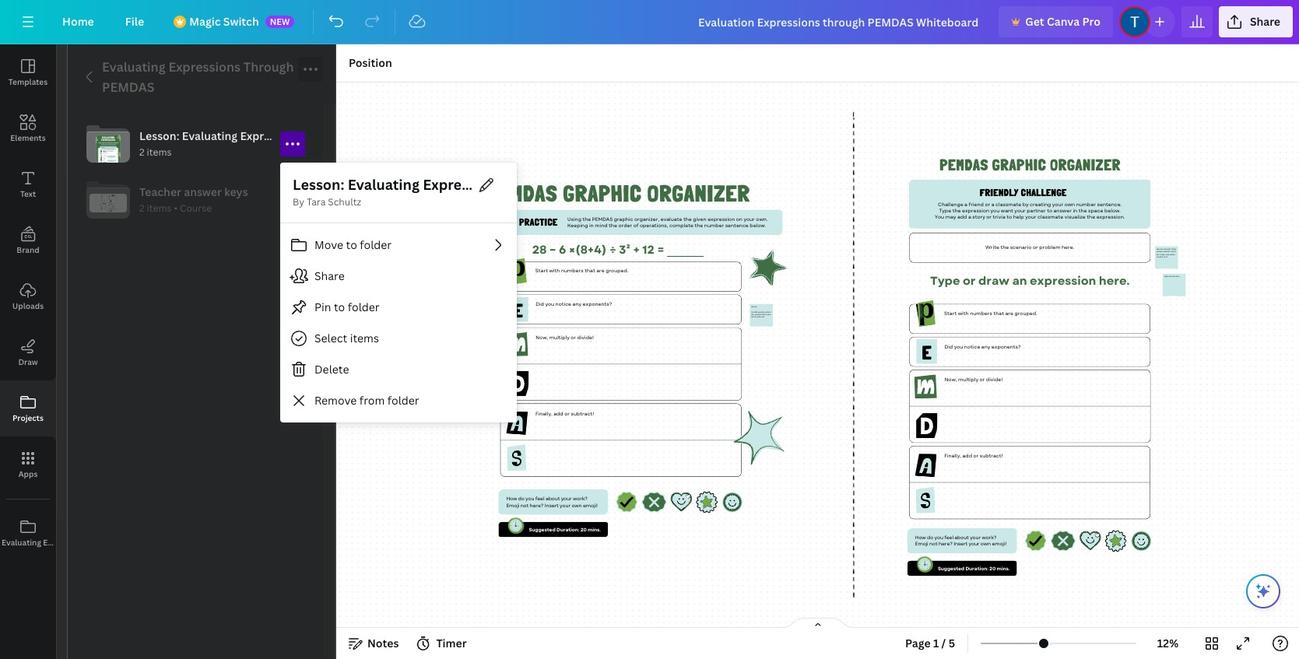 Task type: vqa. For each thing, say whether or not it's contained in the screenshot.
below. within the Using the PEMDAS graphic organizer, evaluate the given expression on your own. Keeping in mind the order of operations, complete the number sentence below.
yes



Task type: locate. For each thing, give the bounding box(es) containing it.
a down friendly
[[991, 201, 994, 208]]

challenge inside challenge a friend or a classmate by creating your own number sentence. type the expression you want your partner to answer in the space below. you may add a story or trivia to help your classmate visualize the expression.
[[938, 201, 963, 208]]

0 horizontal spatial through
[[243, 58, 294, 76]]

keys
[[224, 185, 248, 200]]

the left space
[[1078, 207, 1087, 214]]

show pages image
[[780, 617, 855, 630]]

pemdas inside 'lesson: evaluating expressions through pemdas' button
[[568, 175, 627, 194]]

evaluating down evaluating expressions through pemdas on the left
[[182, 129, 238, 144]]

1 vertical spatial now, multiply or divide!
[[944, 376, 1003, 383]]

remove from folder button
[[280, 385, 517, 417]]

2 horizontal spatial through
[[508, 175, 565, 194]]

now, multiply or divide!
[[536, 334, 594, 341], [944, 376, 1003, 383]]

grouped.
[[605, 268, 628, 275], [1014, 310, 1037, 317]]

that down "draw"
[[993, 310, 1004, 317]]

by
[[293, 195, 304, 209]]

canva assistant image
[[1254, 582, 1273, 601]]

0 horizontal spatial subtract!
[[571, 410, 594, 417]]

1 horizontal spatial mins.
[[997, 565, 1010, 572]]

challenge
[[1021, 187, 1067, 199], [938, 201, 963, 208]]

side panel tab list
[[0, 44, 56, 561]]

1 horizontal spatial e
[[922, 341, 932, 364]]

0 horizontal spatial did
[[535, 301, 544, 308]]

1 2 from the top
[[139, 146, 144, 159]]

1 vertical spatial now,
[[944, 376, 957, 383]]

practice
[[519, 217, 558, 228]]

1 vertical spatial duration:
[[965, 565, 988, 572]]

start with numbers that are grouped. down ×(8+4) on the top left
[[535, 268, 628, 275]]

0 vertical spatial 2
[[139, 146, 144, 159]]

folder inside "button"
[[387, 393, 419, 408]]

1 horizontal spatial finally,
[[944, 453, 961, 460]]

0 horizontal spatial challenge
[[938, 201, 963, 208]]

folder up select items
[[348, 300, 380, 314]]

pemdas up mind
[[568, 175, 627, 194]]

1 horizontal spatial a
[[968, 214, 971, 221]]

pemdas inside using the pemdas graphic organizer, evaluate the given expression on your own. keeping in mind the order of operations, complete the number sentence below.
[[592, 216, 612, 223]]

own.
[[756, 216, 768, 223]]

pemdas up schultz
[[353, 129, 399, 144]]

sentence.
[[1097, 201, 1122, 208]]

pemdas
[[102, 79, 155, 96], [353, 129, 399, 144], [940, 156, 988, 175], [568, 175, 627, 194], [486, 180, 558, 207], [592, 216, 612, 223]]

mins.
[[587, 527, 601, 534], [997, 565, 1010, 572]]

0 horizontal spatial now,
[[536, 334, 548, 341]]

duration:
[[556, 527, 579, 534], [965, 565, 988, 572]]

1 vertical spatial how do you feel about your work? emoji not here? insert your own emoji!
[[915, 534, 1006, 548]]

1 horizontal spatial suggested
[[938, 565, 964, 572]]

insert
[[544, 502, 558, 509], [953, 541, 967, 548]]

0 horizontal spatial e
[[513, 299, 523, 322]]

pemdas graphic organizer
[[940, 156, 1121, 175], [486, 180, 750, 207]]

1 horizontal spatial number
[[1076, 201, 1096, 208]]

graphic up friendly challenge in the right top of the page
[[992, 156, 1046, 175]]

expressions inside evaluating expressions through pemdas
[[168, 58, 240, 76]]

pemdas left graphic
[[592, 216, 612, 223]]

−
[[549, 241, 556, 258]]

items inside the teacher answer keys 2 items • course
[[147, 202, 172, 215]]

to
[[1047, 207, 1052, 214], [1007, 214, 1012, 221], [346, 237, 357, 252], [334, 300, 345, 314]]

add inside challenge a friend or a classmate by creating your own number sentence. type the expression you want your partner to answer in the space below. you may add a story or trivia to help your classmate visualize the expression.
[[957, 214, 967, 221]]

expression inside challenge a friend or a classmate by creating your own number sentence. type the expression you want your partner to answer in the space below. you may add a story or trivia to help your classmate visualize the expression.
[[962, 207, 989, 214]]

divide!
[[577, 334, 594, 341], [986, 376, 1003, 383]]

did
[[535, 301, 544, 308], [944, 343, 953, 350]]

through up by tara schultz
[[306, 129, 350, 144]]

1 vertical spatial share
[[315, 268, 345, 283]]

0 vertical spatial that
[[584, 268, 595, 275]]

grouped. down type or draw an expression here.
[[1014, 310, 1037, 317]]

notice
[[555, 301, 571, 308], [964, 343, 980, 350]]

lesson: evaluating expressions through pemdas button
[[293, 175, 627, 195]]

items inside lesson: evaluating expressions through pemdas 2 items
[[147, 146, 172, 159]]

0 horizontal spatial below.
[[750, 222, 766, 229]]

through inside button
[[508, 175, 565, 194]]

expressions inside button
[[423, 175, 504, 194]]

1 vertical spatial exponents?
[[991, 343, 1021, 350]]

lesson: up teacher on the left top of page
[[139, 129, 179, 144]]

below. right on
[[750, 222, 766, 229]]

how
[[506, 496, 517, 503], [915, 534, 926, 541]]

1 vertical spatial any
[[981, 343, 990, 350]]

any down "draw"
[[981, 343, 990, 350]]

expressions up independent
[[423, 175, 504, 194]]

1 horizontal spatial evaluating
[[182, 129, 238, 144]]

grouped. down ÷
[[605, 268, 628, 275]]

type
[[939, 207, 951, 214], [930, 273, 960, 289]]

0 vertical spatial not
[[520, 502, 528, 509]]

0 horizontal spatial exponents?
[[582, 301, 612, 308]]

classmate down friendly
[[995, 201, 1021, 208]]

12%
[[1157, 636, 1179, 651]]

below. inside challenge a friend or a classmate by creating your own number sentence. type the expression you want your partner to answer in the space below. you may add a story or trivia to help your classmate visualize the expression.
[[1104, 207, 1121, 214]]

challenge up the may
[[938, 201, 963, 208]]

evaluating
[[102, 58, 165, 76], [182, 129, 238, 144], [348, 175, 420, 194]]

1 horizontal spatial through
[[306, 129, 350, 144]]

through for lesson: evaluating expressions through pemdas
[[508, 175, 565, 194]]

evaluating up schultz
[[348, 175, 420, 194]]

0 horizontal spatial did you notice any exponents?
[[535, 301, 612, 308]]

the right visualize
[[1087, 214, 1095, 221]]

to right partner
[[1047, 207, 1052, 214]]

1 horizontal spatial graphic
[[992, 156, 1046, 175]]

are down an
[[1005, 310, 1013, 317]]

0 vertical spatial type
[[939, 207, 951, 214]]

1 vertical spatial divide!
[[986, 376, 1003, 383]]

1 vertical spatial e
[[922, 341, 932, 364]]

through up practice
[[508, 175, 565, 194]]

0 vertical spatial subtract!
[[571, 410, 594, 417]]

0 horizontal spatial lesson:
[[139, 129, 179, 144]]

organizer up given
[[647, 180, 750, 207]]

with down type or draw an expression here.
[[958, 310, 969, 317]]

expression
[[962, 207, 989, 214], [707, 216, 735, 223], [1030, 273, 1096, 289]]

brand button
[[0, 213, 56, 269]]

projects button
[[0, 381, 56, 437]]

1 vertical spatial emoji
[[915, 541, 928, 548]]

1 vertical spatial grouped.
[[1014, 310, 1037, 317]]

items up teacher on the left top of page
[[147, 146, 172, 159]]

suggested
[[529, 527, 555, 534], [938, 565, 964, 572]]

the left given
[[683, 216, 691, 223]]

to right move
[[346, 237, 357, 252]]

0 horizontal spatial 20
[[580, 527, 586, 534]]

templates
[[8, 76, 48, 87]]

2 up teacher on the left top of page
[[139, 146, 144, 159]]

now,
[[536, 334, 548, 341], [944, 376, 957, 383]]

in left space
[[1073, 207, 1077, 214]]

0 vertical spatial any
[[572, 301, 581, 308]]

organizer up sentence.
[[1050, 156, 1121, 175]]

1 horizontal spatial here?
[[939, 541, 952, 548]]

0 vertical spatial grouped.
[[605, 268, 628, 275]]

lesson: for lesson: evaluating expressions through pemdas 2 items
[[139, 129, 179, 144]]

folder
[[360, 237, 392, 252], [348, 300, 380, 314], [387, 393, 419, 408]]

pemdas graphic organizer up friendly challenge in the right top of the page
[[940, 156, 1121, 175]]

evaluating down file popup button
[[102, 58, 165, 76]]

0 horizontal spatial how do you feel about your work? emoji not here? insert your own emoji!
[[506, 496, 597, 509]]

timer button
[[411, 631, 473, 656]]

lesson: for lesson: evaluating expressions through pemdas
[[293, 175, 344, 194]]

position button
[[343, 51, 398, 76]]

1 vertical spatial start with numbers that are grouped.
[[944, 310, 1037, 317]]

answer inside challenge a friend or a classmate by creating your own number sentence. type the expression you want your partner to answer in the space below. you may add a story or trivia to help your classmate visualize the expression.
[[1053, 207, 1072, 214]]

numbers down 6
[[561, 268, 583, 275]]

magic switch
[[189, 14, 259, 29]]

1 horizontal spatial notice
[[964, 343, 980, 350]]

tara
[[307, 195, 326, 209]]

to right pin on the top left of the page
[[334, 300, 345, 314]]

start with numbers that are grouped.
[[535, 268, 628, 275], [944, 310, 1037, 317]]

through down new
[[243, 58, 294, 76]]

numbers down "draw"
[[970, 310, 992, 317]]

number left sentence
[[704, 222, 724, 229]]

0 vertical spatial exponents?
[[582, 301, 612, 308]]

0 vertical spatial insert
[[544, 502, 558, 509]]

1 horizontal spatial suggested duration: 20 mins.
[[938, 565, 1010, 572]]

2 vertical spatial own
[[980, 541, 991, 548]]

number up visualize
[[1076, 201, 1096, 208]]

0 vertical spatial evaluating
[[102, 58, 165, 76]]

2 2 from the top
[[139, 202, 144, 215]]

1 vertical spatial did
[[944, 343, 953, 350]]

0 vertical spatial share
[[1250, 14, 1281, 29]]

exponents? down "draw"
[[991, 343, 1021, 350]]

pemdas down file popup button
[[102, 79, 155, 96]]

2 inside the teacher answer keys 2 items • course
[[139, 202, 144, 215]]

0 vertical spatial pemdas graphic organizer
[[940, 156, 1121, 175]]

expression left trivia
[[962, 207, 989, 214]]

1
[[933, 636, 939, 651]]

notice down "draw"
[[964, 343, 980, 350]]

expressions
[[168, 58, 240, 76], [240, 129, 303, 144], [423, 175, 504, 194]]

0 horizontal spatial start with numbers that are grouped.
[[535, 268, 628, 275]]

here?
[[529, 502, 543, 509], [939, 541, 952, 548]]

1 horizontal spatial answer
[[1053, 207, 1072, 214]]

page 1 / 5
[[905, 636, 955, 651]]

lesson: inside button
[[293, 175, 344, 194]]

1 horizontal spatial with
[[958, 310, 969, 317]]

hide image
[[336, 315, 346, 389]]

expressions for lesson: evaluating expressions through pemdas
[[423, 175, 504, 194]]

you
[[990, 207, 999, 214], [545, 301, 554, 308], [954, 343, 963, 350], [525, 496, 534, 503], [934, 534, 943, 541]]

did you notice any exponents? down 6
[[535, 301, 612, 308]]

through for lesson: evaluating expressions through pemdas 2 items
[[306, 129, 350, 144]]

items down teacher on the left top of page
[[147, 202, 172, 215]]

folder down delete "button"
[[387, 393, 419, 408]]

1 vertical spatial work?
[[982, 534, 996, 541]]

lesson: evaluating expressions through pemdas 2 items
[[139, 129, 399, 159]]

1 horizontal spatial that
[[993, 310, 1004, 317]]

1 vertical spatial insert
[[953, 541, 967, 548]]

number inside challenge a friend or a classmate by creating your own number sentence. type the expression you want your partner to answer in the space below. you may add a story or trivia to help your classmate visualize the expression.
[[1076, 201, 1096, 208]]

0 horizontal spatial here?
[[529, 502, 543, 509]]

0 vertical spatial finally, add or subtract!
[[535, 410, 594, 417]]

1 vertical spatial do
[[927, 534, 933, 541]]

0 vertical spatial how do you feel about your work? emoji not here? insert your own emoji!
[[506, 496, 597, 509]]

a left story
[[968, 214, 971, 221]]

type or draw an expression here.
[[930, 273, 1130, 289]]

through inside lesson: evaluating expressions through pemdas 2 items
[[306, 129, 350, 144]]

expression inside using the pemdas graphic organizer, evaluate the given expression on your own. keeping in mind the order of operations, complete the number sentence below.
[[707, 216, 735, 223]]

multiply
[[549, 334, 569, 341], [958, 376, 978, 383]]

2 down teacher on the left top of page
[[139, 202, 144, 215]]

1 vertical spatial start
[[944, 310, 957, 317]]

number inside using the pemdas graphic organizer, evaluate the given expression on your own. keeping in mind the order of operations, complete the number sentence below.
[[704, 222, 724, 229]]

to inside move to folder button
[[346, 237, 357, 252]]

expressions down magic
[[168, 58, 240, 76]]

evaluate
[[660, 216, 682, 223]]

notice down 6
[[555, 301, 571, 308]]

not
[[520, 502, 528, 509], [929, 541, 937, 548]]

type left friend
[[939, 207, 951, 214]]

pin to folder
[[315, 300, 380, 314]]

answer right 'creating'
[[1053, 207, 1072, 214]]

evaluating inside button
[[348, 175, 420, 194]]

0 vertical spatial folder
[[360, 237, 392, 252]]

0 vertical spatial work?
[[573, 496, 587, 503]]

that
[[584, 268, 595, 275], [993, 310, 1004, 317]]

1 vertical spatial numbers
[[970, 310, 992, 317]]

select
[[315, 331, 347, 346]]

to inside pin to folder button
[[334, 300, 345, 314]]

expressions inside lesson: evaluating expressions through pemdas 2 items
[[240, 129, 303, 144]]

challenge up 'creating'
[[1021, 187, 1067, 199]]

evaluating inside lesson: evaluating expressions through pemdas 2 items
[[182, 129, 238, 144]]

uploads button
[[0, 269, 56, 325]]

folder for remove from folder
[[387, 393, 419, 408]]

with down the −
[[549, 268, 560, 275]]

any down ×(8+4) on the top left
[[572, 301, 581, 308]]

1 horizontal spatial organizer
[[1050, 156, 1121, 175]]

pemdas inside lesson: evaluating expressions through pemdas 2 items
[[353, 129, 399, 144]]

a left friend
[[964, 201, 967, 208]]

in left mind
[[589, 222, 593, 229]]

0 horizontal spatial emoji!
[[583, 502, 597, 509]]

are down 28 − 6 ×(8+4) ÷ 3² + 12 =
[[596, 268, 604, 275]]

start with numbers that are grouped. down "draw"
[[944, 310, 1037, 317]]

story
[[972, 214, 985, 221]]

expression left on
[[707, 216, 735, 223]]

graphic up mind
[[563, 180, 642, 207]]

graphic
[[614, 216, 633, 223]]

expression right an
[[1030, 273, 1096, 289]]

pemdas graphic organizer up graphic
[[486, 180, 750, 207]]

creating
[[1030, 201, 1051, 208]]

2 inside lesson: evaluating expressions through pemdas 2 items
[[139, 146, 144, 159]]

answer
[[184, 185, 222, 200], [1053, 207, 1072, 214]]

1 vertical spatial items
[[147, 202, 172, 215]]

1 horizontal spatial exponents?
[[991, 343, 1021, 350]]

2 vertical spatial expression
[[1030, 273, 1096, 289]]

1 horizontal spatial divide!
[[986, 376, 1003, 383]]

0 horizontal spatial in
[[589, 222, 593, 229]]

notes button
[[343, 631, 405, 656]]

classmate down 'creating'
[[1037, 214, 1063, 221]]

finally,
[[535, 410, 552, 417], [944, 453, 961, 460]]

1 vertical spatial mins.
[[997, 565, 1010, 572]]

through
[[243, 58, 294, 76], [306, 129, 350, 144], [508, 175, 565, 194]]

1 horizontal spatial did you notice any exponents?
[[944, 343, 1021, 350]]

did you notice any exponents? down "draw"
[[944, 343, 1021, 350]]

e
[[513, 299, 523, 322], [922, 341, 932, 364]]

templates button
[[0, 44, 56, 100]]

20
[[580, 527, 586, 534], [989, 565, 996, 572]]

number
[[1076, 201, 1096, 208], [704, 222, 724, 229]]

0 vertical spatial below.
[[1104, 207, 1121, 214]]

1 vertical spatial expressions
[[240, 129, 303, 144]]

below. right space
[[1104, 207, 1121, 214]]

to left help
[[1007, 214, 1012, 221]]

lesson: up tara at the top of the page
[[293, 175, 344, 194]]

0 horizontal spatial classmate
[[995, 201, 1021, 208]]

0 vertical spatial expressions
[[168, 58, 240, 76]]

did you notice any exponents?
[[535, 301, 612, 308], [944, 343, 1021, 350]]

lesson: inside lesson: evaluating expressions through pemdas 2 items
[[139, 129, 179, 144]]

0 vertical spatial duration:
[[556, 527, 579, 534]]

items right "hide" image
[[350, 331, 379, 346]]

12
[[642, 241, 654, 258]]

that down ×(8+4) on the top left
[[584, 268, 595, 275]]

an
[[1012, 273, 1027, 289]]

0 horizontal spatial finally, add or subtract!
[[535, 410, 594, 417]]

how do you feel about your work? emoji not here? insert your own emoji!
[[506, 496, 597, 509], [915, 534, 1006, 548]]

start
[[535, 268, 548, 275], [944, 310, 957, 317]]

suggested duration: 20 mins.
[[529, 527, 601, 534], [938, 565, 1010, 572]]

your inside using the pemdas graphic organizer, evaluate the given expression on your own. keeping in mind the order of operations, complete the number sentence below.
[[743, 216, 755, 223]]

complete
[[669, 222, 693, 229]]

0 vertical spatial multiply
[[549, 334, 569, 341]]

a
[[964, 201, 967, 208], [991, 201, 994, 208], [968, 214, 971, 221]]

work?
[[573, 496, 587, 503], [982, 534, 996, 541]]

exponents? down 28 − 6 ×(8+4) ÷ 3² + 12 =
[[582, 301, 612, 308]]

answer up course on the left top of page
[[184, 185, 222, 200]]

type left "draw"
[[930, 273, 960, 289]]

expressions up keys
[[240, 129, 303, 144]]

pemdas up 'independent practice'
[[486, 180, 558, 207]]

teacher
[[139, 185, 181, 200]]

2 horizontal spatial own
[[1064, 201, 1075, 208]]

folder up share button
[[360, 237, 392, 252]]

0 vertical spatial feel
[[535, 496, 544, 503]]



Task type: describe. For each thing, give the bounding box(es) containing it.
1 horizontal spatial work?
[[982, 534, 996, 541]]

1 vertical spatial type
[[930, 273, 960, 289]]

0 horizontal spatial grouped.
[[605, 268, 628, 275]]

get
[[1026, 14, 1045, 29]]

magic
[[189, 14, 221, 29]]

0 vertical spatial start with numbers that are grouped.
[[535, 268, 628, 275]]

1 vertical spatial multiply
[[958, 376, 978, 383]]

1 horizontal spatial 20
[[989, 565, 996, 572]]

1 vertical spatial graphic
[[563, 180, 642, 207]]

0 vertical spatial did
[[535, 301, 544, 308]]

you inside challenge a friend or a classmate by creating your own number sentence. type the expression you want your partner to answer in the space below. you may add a story or trivia to help your classmate visualize the expression.
[[990, 207, 999, 214]]

challenge a friend or a classmate by creating your own number sentence. type the expression you want your partner to answer in the space below. you may add a story or trivia to help your classmate visualize the expression.
[[935, 201, 1125, 221]]

1 horizontal spatial now,
[[944, 376, 957, 383]]

0 horizontal spatial mins.
[[587, 527, 601, 534]]

0 vertical spatial 20
[[580, 527, 586, 534]]

the right you
[[952, 207, 961, 214]]

1 horizontal spatial own
[[980, 541, 991, 548]]

pin to folder button
[[280, 292, 517, 323]]

home link
[[50, 6, 106, 37]]

own inside challenge a friend or a classmate by creating your own number sentence. type the expression you want your partner to answer in the space below. you may add a story or trivia to help your classmate visualize the expression.
[[1064, 201, 1075, 208]]

schultz
[[328, 195, 361, 209]]

through inside evaluating expressions through pemdas
[[243, 58, 294, 76]]

5
[[949, 636, 955, 651]]

home
[[62, 14, 94, 29]]

•
[[174, 202, 178, 215]]

0 horizontal spatial organizer
[[647, 180, 750, 207]]

Design title text field
[[686, 6, 993, 37]]

0 horizontal spatial are
[[596, 268, 604, 275]]

÷
[[609, 241, 616, 258]]

independent
[[462, 217, 516, 228]]

0 vertical spatial suggested
[[529, 527, 555, 534]]

0 vertical spatial finally,
[[535, 410, 552, 417]]

canva
[[1047, 14, 1080, 29]]

1 horizontal spatial not
[[929, 541, 937, 548]]

elements
[[10, 132, 46, 143]]

2 horizontal spatial a
[[991, 201, 994, 208]]

the right using
[[582, 216, 591, 223]]

pemdas up friend
[[940, 156, 988, 175]]

0 vertical spatial emoji
[[506, 502, 519, 509]]

page 1 / 5 button
[[899, 631, 962, 656]]

type inside challenge a friend or a classmate by creating your own number sentence. type the expression you want your partner to answer in the space below. you may add a story or trivia to help your classmate visualize the expression.
[[939, 207, 951, 214]]

2 vertical spatial add
[[962, 453, 972, 460]]

1 vertical spatial notice
[[964, 343, 980, 350]]

elements button
[[0, 100, 56, 156]]

using
[[567, 216, 581, 223]]

file
[[125, 14, 144, 29]]

evaluating expressions through pemdas
[[102, 58, 294, 96]]

move to folder
[[315, 237, 392, 252]]

1 horizontal spatial pemdas graphic organizer
[[940, 156, 1121, 175]]

1 horizontal spatial grouped.
[[1014, 310, 1037, 317]]

1 vertical spatial add
[[553, 410, 563, 417]]

pemdas inside evaluating expressions through pemdas
[[102, 79, 155, 96]]

switch
[[223, 14, 259, 29]]

notes
[[367, 636, 399, 651]]

draw button
[[0, 325, 56, 381]]

pro
[[1083, 14, 1101, 29]]

projects
[[12, 413, 44, 424]]

3²
[[619, 241, 630, 258]]

1 vertical spatial did you notice any exponents?
[[944, 343, 1021, 350]]

0 horizontal spatial with
[[549, 268, 560, 275]]

expression.
[[1096, 214, 1125, 221]]

move
[[315, 237, 343, 252]]

get canva pro
[[1026, 14, 1101, 29]]

1 horizontal spatial are
[[1005, 310, 1013, 317]]

0 horizontal spatial start
[[535, 268, 548, 275]]

organizer,
[[634, 216, 659, 223]]

below. inside using the pemdas graphic organizer, evaluate the given expression on your own. keeping in mind the order of operations, complete the number sentence below.
[[750, 222, 766, 229]]

by tara schultz
[[293, 195, 361, 209]]

of
[[633, 222, 638, 229]]

0 horizontal spatial numbers
[[561, 268, 583, 275]]

2 horizontal spatial expression
[[1030, 273, 1096, 289]]

trivia
[[993, 214, 1005, 221]]

1 horizontal spatial start with numbers that are grouped.
[[944, 310, 1037, 317]]

1 vertical spatial that
[[993, 310, 1004, 317]]

0 vertical spatial emoji!
[[583, 502, 597, 509]]

0 horizontal spatial multiply
[[549, 334, 569, 341]]

1 horizontal spatial feel
[[944, 534, 953, 541]]

get canva pro button
[[999, 6, 1113, 37]]

may
[[945, 214, 956, 221]]

delete
[[315, 362, 349, 377]]

0 horizontal spatial duration:
[[556, 527, 579, 534]]

1 horizontal spatial do
[[927, 534, 933, 541]]

position
[[349, 55, 392, 70]]

1 vertical spatial classmate
[[1037, 214, 1063, 221]]

6
[[559, 241, 566, 258]]

=
[[657, 241, 664, 258]]

using the pemdas graphic organizer, evaluate the given expression on your own. keeping in mind the order of operations, complete the number sentence below.
[[567, 216, 768, 229]]

0 vertical spatial graphic
[[992, 156, 1046, 175]]

answer inside the teacher answer keys 2 items • course
[[184, 185, 222, 200]]

0 horizontal spatial now, multiply or divide!
[[536, 334, 594, 341]]

0 horizontal spatial divide!
[[577, 334, 594, 341]]

share button
[[1219, 6, 1293, 37]]

1 vertical spatial subtract!
[[980, 453, 1003, 460]]

1 horizontal spatial finally, add or subtract!
[[944, 453, 1003, 460]]

on
[[736, 216, 742, 223]]

by
[[1022, 201, 1028, 208]]

1 vertical spatial own
[[571, 502, 582, 509]]

select items button
[[280, 323, 517, 354]]

0 vertical spatial about
[[545, 496, 560, 503]]

apps
[[18, 469, 38, 480]]

1 horizontal spatial emoji
[[915, 541, 928, 548]]

folder for move to folder
[[360, 237, 392, 252]]

1 horizontal spatial numbers
[[970, 310, 992, 317]]

0 horizontal spatial feel
[[535, 496, 544, 503]]

draw
[[18, 357, 38, 367]]

the right mind
[[609, 222, 617, 229]]

share inside button
[[315, 268, 345, 283]]

friend
[[969, 201, 984, 208]]

0 horizontal spatial how
[[506, 496, 517, 503]]

timer
[[436, 636, 467, 651]]

0 horizontal spatial notice
[[555, 301, 571, 308]]

evaluating for lesson: evaluating expressions through pemdas
[[348, 175, 420, 194]]

items inside select items button
[[350, 331, 379, 346]]

+
[[633, 241, 639, 258]]

0 horizontal spatial do
[[518, 496, 524, 503]]

1 horizontal spatial did
[[944, 343, 953, 350]]

in inside using the pemdas graphic organizer, evaluate the given expression on your own. keeping in mind the order of operations, complete the number sentence below.
[[589, 222, 593, 229]]

1 vertical spatial emoji!
[[992, 541, 1006, 548]]

want
[[1001, 207, 1013, 214]]

mind
[[595, 222, 607, 229]]

1 horizontal spatial any
[[981, 343, 990, 350]]

evaluating inside evaluating expressions through pemdas
[[102, 58, 165, 76]]

evaluating for lesson: evaluating expressions through pemdas 2 items
[[182, 129, 238, 144]]

lesson: evaluating expressions through pemdas
[[293, 175, 627, 194]]

help
[[1013, 214, 1024, 221]]

1 horizontal spatial insert
[[953, 541, 967, 548]]

the right complete
[[694, 222, 703, 229]]

teacher answer keys 2 items • course
[[139, 185, 248, 215]]

text
[[20, 188, 36, 199]]

0 horizontal spatial not
[[520, 502, 528, 509]]

course
[[180, 202, 212, 215]]

1 horizontal spatial challenge
[[1021, 187, 1067, 199]]

28 − 6 ×(8+4) ÷ 3² + 12 =
[[532, 241, 664, 258]]

visualize
[[1064, 214, 1086, 221]]

friendly challenge
[[980, 187, 1067, 199]]

share inside dropdown button
[[1250, 14, 1281, 29]]

select items
[[315, 331, 379, 346]]

1 horizontal spatial start
[[944, 310, 957, 317]]

0 horizontal spatial pemdas graphic organizer
[[486, 180, 750, 207]]

/
[[942, 636, 946, 651]]

you
[[935, 214, 944, 221]]

1 horizontal spatial how
[[915, 534, 926, 541]]

operations,
[[640, 222, 668, 229]]

partner
[[1027, 207, 1046, 214]]

space
[[1088, 207, 1103, 214]]

0 horizontal spatial work?
[[573, 496, 587, 503]]

1 horizontal spatial about
[[954, 534, 969, 541]]

brand
[[17, 244, 39, 255]]

0 horizontal spatial a
[[964, 201, 967, 208]]

friendly
[[980, 187, 1019, 199]]

folder for pin to folder
[[348, 300, 380, 314]]

1 vertical spatial here?
[[939, 541, 952, 548]]

given
[[693, 216, 706, 223]]

1 vertical spatial suggested duration: 20 mins.
[[938, 565, 1010, 572]]

sentence
[[725, 222, 748, 229]]

0 vertical spatial did you notice any exponents?
[[535, 301, 612, 308]]

0 horizontal spatial suggested duration: 20 mins.
[[529, 527, 601, 534]]

apps button
[[0, 437, 56, 493]]

1 vertical spatial finally,
[[944, 453, 961, 460]]

0 vertical spatial now,
[[536, 334, 548, 341]]

in inside challenge a friend or a classmate by creating your own number sentence. type the expression you want your partner to answer in the space below. you may add a story or trivia to help your classmate visualize the expression.
[[1073, 207, 1077, 214]]

main menu bar
[[0, 0, 1299, 44]]

pin
[[315, 300, 331, 314]]

order
[[618, 222, 632, 229]]

new
[[270, 16, 290, 27]]

draw
[[978, 273, 1009, 289]]

share button
[[280, 261, 517, 292]]

expressions for lesson: evaluating expressions through pemdas 2 items
[[240, 129, 303, 144]]

from
[[360, 393, 385, 408]]

remove from folder
[[315, 393, 419, 408]]

file button
[[113, 6, 157, 37]]

text button
[[0, 156, 56, 213]]

12% button
[[1143, 631, 1194, 656]]



